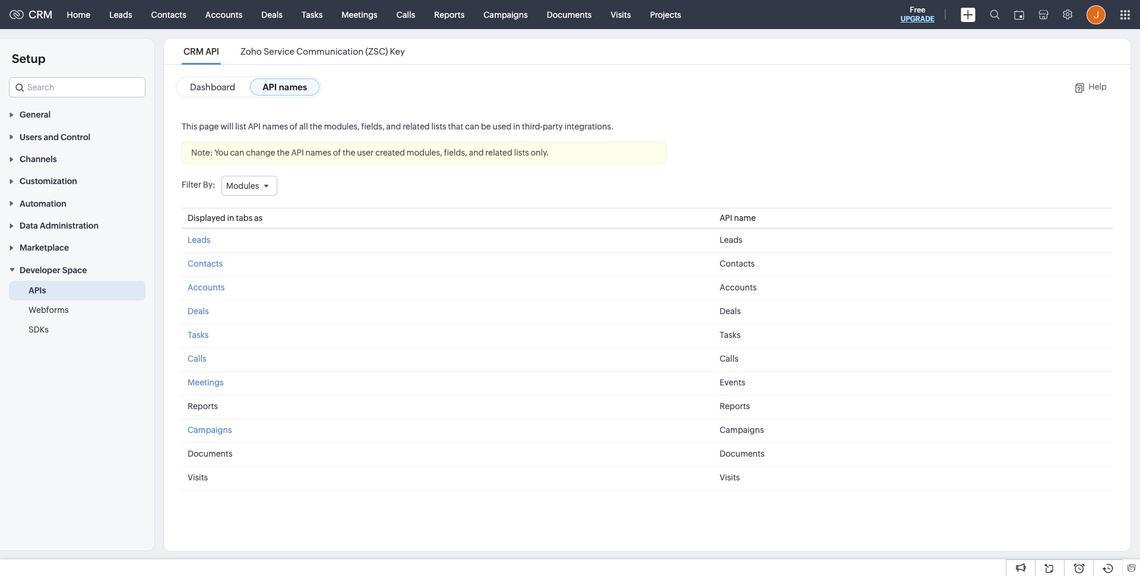 Task type: locate. For each thing, give the bounding box(es) containing it.
0 horizontal spatial lists
[[431, 122, 446, 131]]

space
[[62, 265, 87, 275]]

modules,
[[324, 122, 360, 131], [407, 148, 442, 157]]

1 vertical spatial can
[[230, 148, 244, 157]]

setup
[[12, 52, 45, 65]]

by:
[[203, 180, 215, 189]]

lists left that
[[431, 122, 446, 131]]

0 vertical spatial related
[[403, 122, 430, 131]]

crm left 'home'
[[29, 8, 53, 21]]

campaigns
[[484, 10, 528, 19], [188, 425, 232, 435], [720, 425, 764, 435]]

name
[[734, 213, 756, 223]]

free upgrade
[[901, 5, 935, 23]]

reports inside "link"
[[434, 10, 465, 19]]

and right users
[[44, 132, 59, 142]]

0 horizontal spatial in
[[227, 213, 234, 223]]

0 horizontal spatial deals link
[[188, 307, 209, 316]]

leads down api name
[[720, 235, 743, 245]]

1 horizontal spatial related
[[486, 148, 513, 157]]

1 vertical spatial deals link
[[188, 307, 209, 316]]

calls link
[[387, 0, 425, 29], [188, 354, 206, 364]]

0 vertical spatial in
[[513, 122, 520, 131]]

1 horizontal spatial fields,
[[444, 148, 467, 157]]

third-
[[522, 122, 543, 131]]

0 horizontal spatial the
[[277, 148, 290, 157]]

contacts up crm api
[[151, 10, 186, 19]]

2 horizontal spatial the
[[343, 148, 355, 157]]

1 horizontal spatial calls link
[[387, 0, 425, 29]]

crm api
[[184, 46, 219, 56]]

0 horizontal spatial of
[[290, 122, 298, 131]]

names down service
[[279, 82, 307, 92]]

related
[[403, 122, 430, 131], [486, 148, 513, 157]]

api left the name
[[720, 213, 733, 223]]

0 horizontal spatial leads link
[[100, 0, 142, 29]]

crm inside list
[[184, 46, 204, 56]]

projects link
[[641, 0, 691, 29]]

and down be
[[469, 148, 484, 157]]

0 horizontal spatial meetings
[[188, 378, 224, 387]]

2 horizontal spatial visits
[[720, 473, 740, 482]]

1 vertical spatial and
[[44, 132, 59, 142]]

note:
[[191, 148, 213, 157]]

apis
[[29, 286, 46, 295]]

sdks
[[29, 325, 49, 334]]

leads link right 'home'
[[100, 0, 142, 29]]

1 vertical spatial tasks link
[[188, 330, 209, 340]]

and inside dropdown button
[[44, 132, 59, 142]]

1 horizontal spatial deals link
[[252, 0, 292, 29]]

and up created
[[386, 122, 401, 131]]

contacts down api name
[[720, 259, 755, 269]]

leads right 'home'
[[109, 10, 132, 19]]

1 horizontal spatial calls
[[397, 10, 415, 19]]

home
[[67, 10, 90, 19]]

used
[[493, 122, 512, 131]]

0 horizontal spatial meetings link
[[188, 378, 224, 387]]

leads link
[[100, 0, 142, 29], [188, 235, 211, 245]]

1 horizontal spatial leads link
[[188, 235, 211, 245]]

0 horizontal spatial crm
[[29, 8, 53, 21]]

list
[[173, 39, 416, 64]]

list
[[235, 122, 246, 131]]

upgrade
[[901, 15, 935, 23]]

reports
[[434, 10, 465, 19], [188, 402, 218, 411], [720, 402, 750, 411]]

contacts down displayed
[[188, 259, 223, 269]]

2 vertical spatial and
[[469, 148, 484, 157]]

contacts link
[[142, 0, 196, 29], [188, 259, 223, 269]]

0 vertical spatial crm
[[29, 8, 53, 21]]

api down service
[[263, 82, 277, 92]]

general
[[20, 110, 51, 120]]

page
[[199, 122, 219, 131]]

0 vertical spatial meetings
[[342, 10, 378, 19]]

0 horizontal spatial campaigns link
[[188, 425, 232, 435]]

1 vertical spatial meetings
[[188, 378, 224, 387]]

2 horizontal spatial reports
[[720, 402, 750, 411]]

0 vertical spatial meetings link
[[332, 0, 387, 29]]

0 horizontal spatial fields,
[[361, 122, 385, 131]]

0 horizontal spatial can
[[230, 148, 244, 157]]

the right change
[[277, 148, 290, 157]]

the
[[310, 122, 322, 131], [277, 148, 290, 157], [343, 148, 355, 157]]

1 vertical spatial modules,
[[407, 148, 442, 157]]

2 horizontal spatial documents
[[720, 449, 765, 459]]

be
[[481, 122, 491, 131]]

data administration
[[20, 221, 99, 230]]

api right list
[[248, 122, 261, 131]]

None field
[[9, 77, 146, 97]]

0 vertical spatial can
[[465, 122, 479, 131]]

contacts link up crm api
[[142, 0, 196, 29]]

tasks link
[[292, 0, 332, 29], [188, 330, 209, 340]]

crm
[[29, 8, 53, 21], [184, 46, 204, 56]]

deals
[[262, 10, 283, 19], [188, 307, 209, 316], [720, 307, 741, 316]]

the left user
[[343, 148, 355, 157]]

deals link
[[252, 0, 292, 29], [188, 307, 209, 316]]

fields, down that
[[444, 148, 467, 157]]

1 horizontal spatial crm
[[184, 46, 204, 56]]

0 vertical spatial deals link
[[252, 0, 292, 29]]

0 horizontal spatial calls
[[188, 354, 206, 364]]

api
[[205, 46, 219, 56], [263, 82, 277, 92], [248, 122, 261, 131], [291, 148, 304, 157], [720, 213, 733, 223]]

zoho
[[240, 46, 262, 56]]

0 horizontal spatial calls link
[[188, 354, 206, 364]]

crm up dashboard
[[184, 46, 204, 56]]

0 horizontal spatial and
[[44, 132, 59, 142]]

in left tabs
[[227, 213, 234, 223]]

search image
[[990, 10, 1000, 20]]

1 vertical spatial lists
[[514, 148, 529, 157]]

1 horizontal spatial the
[[310, 122, 322, 131]]

crm for crm api
[[184, 46, 204, 56]]

apis link
[[29, 284, 46, 296]]

leads down displayed
[[188, 235, 211, 245]]

campaigns link
[[474, 0, 537, 29], [188, 425, 232, 435]]

1 vertical spatial related
[[486, 148, 513, 157]]

note: you can change the api names of the user created modules, fields, and related lists only.
[[191, 148, 549, 157]]

documents
[[547, 10, 592, 19], [188, 449, 233, 459], [720, 449, 765, 459]]

names down all
[[306, 148, 331, 157]]

names
[[279, 82, 307, 92], [262, 122, 288, 131], [306, 148, 331, 157]]

this page will list api names of all the modules, fields, and related lists that can be used in third-party integrations.
[[182, 122, 614, 131]]

lists left only.
[[514, 148, 529, 157]]

0 vertical spatial lists
[[431, 122, 446, 131]]

1 horizontal spatial reports
[[434, 10, 465, 19]]

api names link
[[250, 78, 320, 96]]

home link
[[57, 0, 100, 29]]

in right used
[[513, 122, 520, 131]]

free
[[910, 5, 926, 14]]

zoho service communication (zsc) key
[[240, 46, 405, 56]]

of left all
[[290, 122, 298, 131]]

of left user
[[333, 148, 341, 157]]

0 vertical spatial contacts link
[[142, 0, 196, 29]]

lists
[[431, 122, 446, 131], [514, 148, 529, 157]]

api up dashboard
[[205, 46, 219, 56]]

filter
[[182, 180, 201, 189]]

1 vertical spatial accounts link
[[188, 283, 225, 292]]

related up created
[[403, 122, 430, 131]]

0 horizontal spatial contacts
[[151, 10, 186, 19]]

0 horizontal spatial documents
[[188, 449, 233, 459]]

modules, right created
[[407, 148, 442, 157]]

2 horizontal spatial deals
[[720, 307, 741, 316]]

api names
[[263, 82, 307, 92]]

you
[[215, 148, 228, 157]]

fields, up note: you can change the api names of the user created modules, fields, and related lists only.
[[361, 122, 385, 131]]

can right you
[[230, 148, 244, 157]]

1 vertical spatial crm
[[184, 46, 204, 56]]

the right all
[[310, 122, 322, 131]]

modules
[[226, 181, 259, 191]]

0 vertical spatial tasks link
[[292, 0, 332, 29]]

2 horizontal spatial calls
[[720, 354, 739, 364]]

visits
[[611, 10, 631, 19], [188, 473, 208, 482], [720, 473, 740, 482]]

contacts
[[151, 10, 186, 19], [188, 259, 223, 269], [720, 259, 755, 269]]

1 vertical spatial of
[[333, 148, 341, 157]]

accounts link
[[196, 0, 252, 29], [188, 283, 225, 292]]

tasks
[[302, 10, 323, 19], [188, 330, 209, 340], [720, 330, 741, 340]]

party
[[543, 122, 563, 131]]

2 vertical spatial names
[[306, 148, 331, 157]]

1 horizontal spatial meetings link
[[332, 0, 387, 29]]

can left be
[[465, 122, 479, 131]]

and
[[386, 122, 401, 131], [44, 132, 59, 142], [469, 148, 484, 157]]

0 horizontal spatial leads
[[109, 10, 132, 19]]

1 horizontal spatial in
[[513, 122, 520, 131]]

data
[[20, 221, 38, 230]]

2 horizontal spatial leads
[[720, 235, 743, 245]]

related down used
[[486, 148, 513, 157]]

Search text field
[[10, 78, 145, 97]]

1 horizontal spatial documents
[[547, 10, 592, 19]]

names left all
[[262, 122, 288, 131]]

0 horizontal spatial modules,
[[324, 122, 360, 131]]

contacts link down displayed
[[188, 259, 223, 269]]

channels
[[20, 154, 57, 164]]

modules, up user
[[324, 122, 360, 131]]

0 vertical spatial calls link
[[387, 0, 425, 29]]

fields,
[[361, 122, 385, 131], [444, 148, 467, 157]]

0 vertical spatial of
[[290, 122, 298, 131]]

1 horizontal spatial tasks
[[302, 10, 323, 19]]

webforms link
[[29, 304, 69, 316]]

1 horizontal spatial contacts
[[188, 259, 223, 269]]

0 vertical spatial campaigns link
[[474, 0, 537, 29]]

meetings
[[342, 10, 378, 19], [188, 378, 224, 387]]

accounts
[[205, 10, 243, 19], [188, 283, 225, 292], [720, 283, 757, 292]]

0 vertical spatial and
[[386, 122, 401, 131]]

sdks link
[[29, 324, 49, 335]]

1 vertical spatial meetings link
[[188, 378, 224, 387]]

2 horizontal spatial and
[[469, 148, 484, 157]]

leads link down displayed
[[188, 235, 211, 245]]

1 vertical spatial in
[[227, 213, 234, 223]]

of
[[290, 122, 298, 131], [333, 148, 341, 157]]



Task type: vqa. For each thing, say whether or not it's contained in the screenshot.
1 related to Notes
no



Task type: describe. For each thing, give the bounding box(es) containing it.
general button
[[0, 103, 154, 126]]

calendar image
[[1014, 10, 1025, 19]]

1 vertical spatial leads link
[[188, 235, 211, 245]]

1 horizontal spatial visits
[[611, 10, 631, 19]]

1 horizontal spatial of
[[333, 148, 341, 157]]

1 horizontal spatial can
[[465, 122, 479, 131]]

0 horizontal spatial visits
[[188, 473, 208, 482]]

developer space button
[[0, 259, 154, 281]]

customization button
[[0, 170, 154, 192]]

2 horizontal spatial tasks
[[720, 330, 741, 340]]

(zsc)
[[365, 46, 388, 56]]

0 vertical spatial accounts link
[[196, 0, 252, 29]]

crm api link
[[182, 46, 221, 56]]

administration
[[40, 221, 99, 230]]

automation button
[[0, 192, 154, 214]]

dashboard
[[190, 82, 235, 92]]

will
[[221, 122, 234, 131]]

0 vertical spatial modules,
[[324, 122, 360, 131]]

api down all
[[291, 148, 304, 157]]

create menu element
[[954, 0, 983, 29]]

api inside list
[[205, 46, 219, 56]]

only.
[[531, 148, 549, 157]]

0 vertical spatial leads link
[[100, 0, 142, 29]]

dashboard link
[[178, 78, 248, 96]]

displayed
[[188, 213, 225, 223]]

1 horizontal spatial campaigns
[[484, 10, 528, 19]]

0 horizontal spatial reports
[[188, 402, 218, 411]]

1 horizontal spatial and
[[386, 122, 401, 131]]

as
[[254, 213, 263, 223]]

tabs
[[236, 213, 253, 223]]

documents inside documents link
[[547, 10, 592, 19]]

integrations.
[[565, 122, 614, 131]]

visits link
[[601, 0, 641, 29]]

developer space
[[20, 265, 87, 275]]

0 vertical spatial names
[[279, 82, 307, 92]]

the for of
[[310, 122, 322, 131]]

projects
[[650, 10, 681, 19]]

marketplace
[[20, 243, 69, 253]]

1 vertical spatial contacts link
[[188, 259, 223, 269]]

0 horizontal spatial deals
[[188, 307, 209, 316]]

the for names
[[343, 148, 355, 157]]

that
[[448, 122, 463, 131]]

created
[[375, 148, 405, 157]]

profile image
[[1087, 5, 1106, 24]]

search element
[[983, 0, 1007, 29]]

2 horizontal spatial campaigns
[[720, 425, 764, 435]]

users and control button
[[0, 126, 154, 148]]

user
[[357, 148, 374, 157]]

0 horizontal spatial tasks link
[[188, 330, 209, 340]]

1 vertical spatial names
[[262, 122, 288, 131]]

0 vertical spatial fields,
[[361, 122, 385, 131]]

service
[[264, 46, 295, 56]]

1 horizontal spatial tasks link
[[292, 0, 332, 29]]

all
[[299, 122, 308, 131]]

list containing crm api
[[173, 39, 416, 64]]

marketplace button
[[0, 236, 154, 259]]

documents link
[[537, 0, 601, 29]]

displayed in tabs as
[[188, 213, 263, 223]]

1 horizontal spatial lists
[[514, 148, 529, 157]]

1 horizontal spatial leads
[[188, 235, 211, 245]]

webforms
[[29, 305, 69, 315]]

1 horizontal spatial deals
[[262, 10, 283, 19]]

this
[[182, 122, 197, 131]]

1 horizontal spatial modules,
[[407, 148, 442, 157]]

communication
[[296, 46, 364, 56]]

events
[[720, 378, 746, 387]]

crm link
[[10, 8, 53, 21]]

2 horizontal spatial contacts
[[720, 259, 755, 269]]

leads inside 'link'
[[109, 10, 132, 19]]

help
[[1089, 82, 1107, 91]]

Modules field
[[221, 176, 278, 196]]

1 vertical spatial calls link
[[188, 354, 206, 364]]

api name
[[720, 213, 756, 223]]

reports link
[[425, 0, 474, 29]]

users and control
[[20, 132, 90, 142]]

users
[[20, 132, 42, 142]]

key
[[390, 46, 405, 56]]

crm for crm
[[29, 8, 53, 21]]

1 vertical spatial fields,
[[444, 148, 467, 157]]

data administration button
[[0, 214, 154, 236]]

developer space region
[[0, 281, 154, 340]]

profile element
[[1080, 0, 1113, 29]]

change
[[246, 148, 275, 157]]

filter by:
[[182, 180, 215, 189]]

0 horizontal spatial tasks
[[188, 330, 209, 340]]

0 horizontal spatial related
[[403, 122, 430, 131]]

1 vertical spatial campaigns link
[[188, 425, 232, 435]]

create menu image
[[961, 7, 976, 22]]

channels button
[[0, 148, 154, 170]]

0 horizontal spatial campaigns
[[188, 425, 232, 435]]

customization
[[20, 177, 77, 186]]

contacts inside contacts link
[[151, 10, 186, 19]]

automation
[[20, 199, 66, 208]]

zoho service communication (zsc) key link
[[239, 46, 407, 56]]

control
[[61, 132, 90, 142]]

developer
[[20, 265, 60, 275]]

1 horizontal spatial meetings
[[342, 10, 378, 19]]



